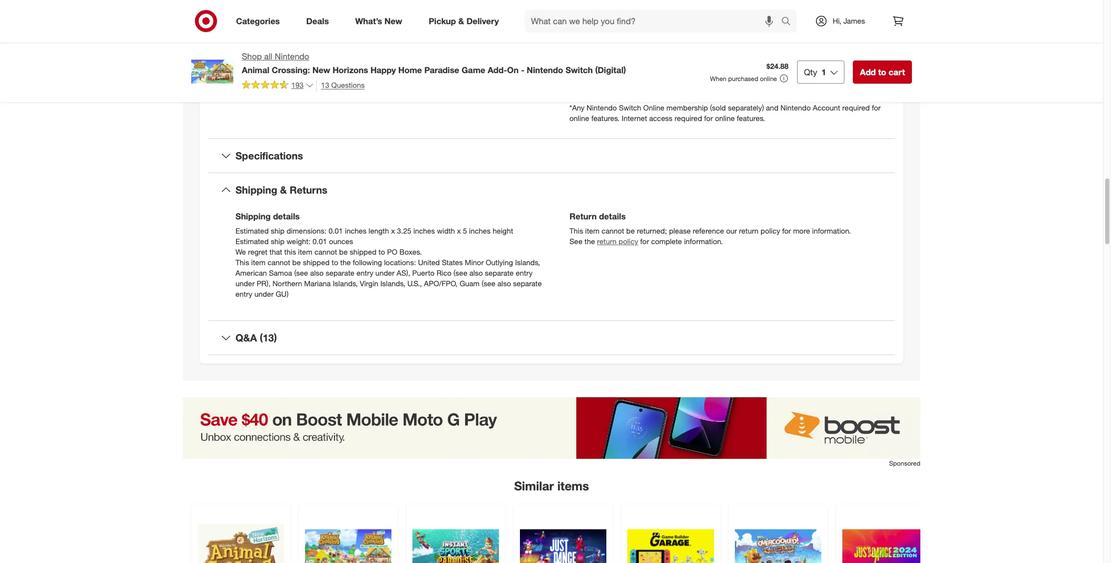 Task type: describe. For each thing, give the bounding box(es) containing it.
united
[[418, 258, 440, 267]]

0 vertical spatial under
[[375, 269, 395, 278]]

add
[[708, 51, 720, 60]]

take
[[569, 51, 584, 60]]

you
[[621, 61, 633, 70]]

overcooked! all you can eat - nintendo switch (digital) image
[[735, 511, 821, 564]]

to down the add
[[713, 61, 720, 70]]

rico
[[437, 269, 451, 278]]

share your masterpieces with friends
[[569, 30, 692, 39]]

home inside "shop all nintendo animal crossing: new horizons happy home paradise game add-on - nintendo switch (digital)"
[[398, 65, 422, 75]]

u.s.,
[[407, 279, 422, 288]]

all
[[264, 51, 272, 62]]

items
[[557, 479, 589, 494]]

your up '*any'
[[569, 82, 584, 91]]

0 vertical spatial game
[[595, 51, 613, 60]]

what's new
[[355, 16, 402, 26]]

see
[[569, 237, 582, 246]]

theirs
[[736, 82, 755, 91]]

(digital)
[[595, 65, 626, 75]]

0 horizontal spatial entry
[[235, 290, 252, 299]]

relaxation
[[788, 82, 820, 91]]

1 vertical spatial tour
[[721, 82, 734, 91]]

shipping & returns
[[235, 184, 327, 196]]

1 horizontal spatial policy
[[761, 226, 780, 235]]

item inside return details this item cannot be returned;  please reference our return policy for more information. see the return policy for complete information.
[[585, 226, 600, 235]]

add
[[860, 67, 876, 77]]

1 them from the left
[[722, 51, 739, 60]]

characters
[[569, 61, 604, 70]]

1 vertical spatial under
[[235, 279, 255, 288]]

complete
[[651, 237, 682, 246]]

the up "app"
[[822, 61, 832, 70]]

pickup & delivery link
[[420, 9, 512, 33]]

2 vertical spatial be
[[292, 258, 301, 267]]

deals
[[306, 16, 329, 26]]

switch inside "shop all nintendo animal crossing: new horizons happy home paradise game add-on - nintendo switch (digital)"
[[565, 65, 593, 75]]

2 features. from the left
[[737, 114, 765, 123]]

0 horizontal spatial information.
[[684, 237, 723, 246]]

the up designed
[[634, 72, 645, 81]]

internet
[[622, 114, 647, 123]]

personally-
[[586, 82, 623, 91]]

0 horizontal spatial also
[[310, 269, 324, 278]]

be inside return details this item cannot be returned;  please reference our return policy for more information. see the return policy for complete information.
[[626, 226, 635, 235]]

masterpieces
[[607, 30, 652, 39]]

& for pickup
[[458, 16, 464, 26]]

please
[[669, 226, 691, 235]]

0 vertical spatial return
[[739, 226, 759, 235]]

13 questions
[[321, 81, 365, 89]]

0 horizontal spatial islands,
[[333, 279, 358, 288]]

virgin
[[360, 279, 378, 288]]

regret
[[248, 248, 267, 256]]

sponsored
[[889, 460, 920, 468]]

apo/fpo,
[[424, 279, 458, 288]]

categories link
[[227, 9, 293, 33]]

and down "app"
[[822, 82, 835, 91]]

shipping for shipping details estimated ship dimensions: 0.01 inches length x 3.25 inches width x 5 inches height estimated ship weight: 0.01 ounces we regret that this item cannot be shipped to po boxes.
[[235, 211, 271, 222]]

as),
[[397, 269, 410, 278]]

0 horizontal spatial required
[[675, 114, 702, 123]]

2 vertical spatial item
[[251, 258, 266, 267]]

*any nintendo switch online membership (sold separately) and nintendo account required for online features. internet access required for online features.
[[569, 103, 881, 123]]

more inside return details this item cannot be returned;  please reference our return policy for more information. see the return policy for complete information.
[[793, 226, 810, 235]]

requests
[[682, 61, 711, 70]]

nintendo up crossing: at top left
[[275, 51, 309, 62]]

-
[[521, 65, 524, 75]]

0 vertical spatial information.
[[812, 226, 851, 235]]

193 link
[[242, 79, 314, 92]]

add to cart button
[[853, 60, 912, 84]]

be inside shipping details estimated ship dimensions: 0.01 inches length x 3.25 inches width x 5 inches height estimated ship weight: 0.01 ounces we regret that this item cannot be shipped to po boxes.
[[339, 248, 348, 256]]

your left 'masterpieces'
[[591, 30, 605, 39]]

1
[[821, 67, 826, 77]]

happy inside take in-game photos of your designs and add them to your portfolio. show them to other characters and you may get more requests to create vacation homes! share the photos with other players using the in-game showroom* in the happy home network app and they can tour your personally-designed resort islands or go tour theirs for some relaxation and inspiration.
[[737, 72, 758, 81]]

2 vertical spatial under
[[254, 290, 274, 299]]

designs
[[665, 51, 691, 60]]

0 horizontal spatial shipped
[[303, 258, 330, 267]]

1 vertical spatial 0.01
[[313, 237, 327, 246]]

nintendo down relaxation
[[780, 103, 811, 112]]

some
[[768, 82, 786, 91]]

when
[[710, 75, 726, 83]]

they
[[841, 72, 855, 81]]

$24.88
[[766, 62, 789, 71]]

resort
[[655, 82, 675, 91]]

ounces
[[329, 237, 353, 246]]

new inside what's new link
[[384, 16, 402, 26]]

q&a (13) button
[[208, 321, 895, 355]]

1 vertical spatial return
[[597, 237, 617, 246]]

1 horizontal spatial also
[[469, 269, 483, 278]]

2 them from the left
[[818, 51, 835, 60]]

shipping for shipping & returns
[[235, 184, 277, 196]]

1 horizontal spatial required
[[842, 103, 870, 112]]

13
[[321, 81, 329, 89]]

What can we help you find? suggestions appear below search field
[[525, 9, 784, 33]]

paradise
[[424, 65, 459, 75]]

and inside "*any nintendo switch online membership (sold separately) and nintendo account required for online features. internet access required for online features."
[[766, 103, 778, 112]]

2 x from the left
[[457, 226, 461, 235]]

1 estimated from the top
[[235, 226, 269, 235]]

to up create
[[741, 51, 748, 60]]

details for shipping
[[273, 211, 300, 222]]

categories
[[236, 16, 280, 26]]

0 horizontal spatial cannot
[[268, 258, 290, 267]]

2 horizontal spatial islands,
[[515, 258, 540, 267]]

inspiration.
[[837, 82, 872, 91]]

access
[[649, 114, 672, 123]]

(13)
[[260, 332, 277, 344]]

item inside shipping details estimated ship dimensions: 0.01 inches length x 3.25 inches width x 5 inches height estimated ship weight: 0.01 ounces we regret that this item cannot be shipped to po boxes.
[[298, 248, 312, 256]]

0 vertical spatial photos
[[616, 51, 638, 60]]

network
[[782, 72, 810, 81]]

returns
[[290, 184, 327, 196]]

animal crossing: new horizons - nintendo switch (digital) image
[[198, 511, 284, 564]]

of
[[640, 51, 647, 60]]

united states minor outlying islands, american samoa (see also separate entry under as), puerto rico (see also separate entry under pr), northern mariana islands, virgin islands, u.s., apo/fpo, guam (see also separate entry under gu)
[[235, 258, 542, 299]]

using
[[614, 72, 632, 81]]

2 inches from the left
[[413, 226, 435, 235]]

2 horizontal spatial also
[[497, 279, 511, 288]]

friends
[[670, 30, 692, 39]]

this
[[284, 248, 296, 256]]

portfolio.
[[766, 51, 795, 60]]

1 ship from the top
[[271, 226, 285, 235]]

pickup & delivery
[[429, 16, 499, 26]]

what's new link
[[346, 9, 415, 33]]

and up requests
[[693, 51, 706, 60]]

your up vacation
[[750, 51, 764, 60]]

image of animal crossing: new horizons happy home paradise game add-on - nintendo switch (digital) image
[[191, 51, 233, 93]]

return details this item cannot be returned;  please reference our return policy for more information. see the return policy for complete information.
[[569, 211, 851, 246]]

2 estimated from the top
[[235, 237, 269, 246]]

may
[[635, 61, 649, 70]]

weight:
[[287, 237, 310, 246]]

membership
[[666, 103, 708, 112]]

0 vertical spatial in-
[[586, 51, 595, 60]]

home inside take in-game photos of your designs and add them to your portfolio. show them to other characters and you may get more requests to create vacation homes! share the photos with other players using the in-game showroom* in the happy home network app and they can tour your personally-designed resort islands or go tour theirs for some relaxation and inspiration.
[[760, 72, 780, 81]]

qty 1
[[804, 67, 826, 77]]

0 horizontal spatial with
[[654, 30, 668, 39]]

1 horizontal spatial game
[[655, 72, 674, 81]]

the inside return details this item cannot be returned;  please reference our return policy for more information. see the return policy for complete information.
[[584, 237, 595, 246]]

take in-game photos of your designs and add them to your portfolio. show them to other characters and you may get more requests to create vacation homes! share the photos with other players using the in-game showroom* in the happy home network app and they can tour your personally-designed resort islands or go tour theirs for some relaxation and inspiration.
[[569, 51, 885, 91]]

pickup
[[429, 16, 456, 26]]

when purchased online
[[710, 75, 777, 83]]

share inside take in-game photos of your designs and add them to your portfolio. show them to other characters and you may get more requests to create vacation homes! share the photos with other players using the in-game showroom* in the happy home network app and they can tour your personally-designed resort islands or go tour theirs for some relaxation and inspiration.
[[801, 61, 820, 70]]

just dance 2024 edition - nintendo switch (digital) image
[[842, 511, 929, 564]]

happy inside "shop all nintendo animal crossing: new horizons happy home paradise game add-on - nintendo switch (digital)"
[[370, 65, 396, 75]]

minor
[[465, 258, 484, 267]]

2 horizontal spatial online
[[760, 75, 777, 83]]

hi, james
[[833, 16, 865, 25]]

1 features. from the left
[[591, 114, 620, 123]]

go
[[711, 82, 719, 91]]

1 inches from the left
[[345, 226, 366, 235]]

homes!
[[774, 61, 798, 70]]

just dance 2023 edition - nintendo switch (digital) image
[[520, 511, 606, 564]]

to inside shipping details estimated ship dimensions: 0.01 inches length x 3.25 inches width x 5 inches height estimated ship weight: 0.01 ounces we regret that this item cannot be shipped to po boxes.
[[379, 248, 385, 256]]

that
[[269, 248, 282, 256]]

nintendo right -
[[527, 65, 563, 75]]

advertisement region
[[183, 398, 920, 459]]

similar
[[514, 479, 554, 494]]



Task type: locate. For each thing, give the bounding box(es) containing it.
inches up ounces
[[345, 226, 366, 235]]

ship
[[271, 226, 285, 235], [271, 237, 285, 246]]

shipping down specifications
[[235, 184, 277, 196]]

0 vertical spatial shipped
[[350, 248, 376, 256]]

& for shipping
[[280, 184, 287, 196]]

1 vertical spatial this
[[235, 258, 249, 267]]

1 horizontal spatial inches
[[413, 226, 435, 235]]

new up 13
[[312, 65, 330, 75]]

13 questions link
[[316, 79, 365, 91]]

1 horizontal spatial share
[[801, 61, 820, 70]]

1 horizontal spatial islands,
[[380, 279, 405, 288]]

to right add
[[878, 67, 886, 77]]

switch inside "*any nintendo switch online membership (sold separately) and nintendo account required for online features. internet access required for online features."
[[619, 103, 641, 112]]

0.01 up ounces
[[329, 226, 343, 235]]

1 horizontal spatial home
[[760, 72, 780, 81]]

details for return
[[599, 211, 626, 222]]

or
[[702, 82, 709, 91]]

switch
[[565, 65, 593, 75], [619, 103, 641, 112]]

0 horizontal spatial share
[[569, 30, 589, 39]]

0 horizontal spatial switch
[[565, 65, 593, 75]]

0 horizontal spatial tour
[[721, 82, 734, 91]]

(sold
[[710, 103, 726, 112]]

horizons
[[332, 65, 368, 75]]

features. down separately)
[[737, 114, 765, 123]]

required down membership
[[675, 114, 702, 123]]

cannot up the samoa
[[268, 258, 290, 267]]

happy
[[370, 65, 396, 75], [737, 72, 758, 81]]

online
[[760, 75, 777, 83], [569, 114, 589, 123], [715, 114, 735, 123]]

1 horizontal spatial details
[[599, 211, 626, 222]]

nintendo
[[275, 51, 309, 62], [527, 65, 563, 75], [587, 103, 617, 112], [780, 103, 811, 112]]

inches right 5
[[469, 226, 491, 235]]

switch down take
[[565, 65, 593, 75]]

online down '*any'
[[569, 114, 589, 123]]

also up mariana
[[310, 269, 324, 278]]

details up return policy link
[[599, 211, 626, 222]]

show
[[797, 51, 816, 60]]

under down the american on the top left of page
[[235, 279, 255, 288]]

and down some
[[766, 103, 778, 112]]

0 horizontal spatial this
[[235, 258, 249, 267]]

search button
[[776, 9, 802, 35]]

height
[[493, 226, 513, 235]]

them up 1
[[818, 51, 835, 60]]

1 vertical spatial share
[[801, 61, 820, 70]]

0 horizontal spatial policy
[[619, 237, 638, 246]]

1 vertical spatial item
[[298, 248, 312, 256]]

0 horizontal spatial &
[[280, 184, 287, 196]]

details inside return details this item cannot be returned;  please reference our return policy for more information. see the return policy for complete information.
[[599, 211, 626, 222]]

also
[[310, 269, 324, 278], [469, 269, 483, 278], [497, 279, 511, 288]]

shipping inside shipping details estimated ship dimensions: 0.01 inches length x 3.25 inches width x 5 inches height estimated ship weight: 0.01 ounces we regret that this item cannot be shipped to po boxes.
[[235, 211, 271, 222]]

0 vertical spatial more
[[663, 61, 680, 70]]

the right in
[[724, 72, 735, 81]]

0 horizontal spatial more
[[663, 61, 680, 70]]

also down outlying
[[497, 279, 511, 288]]

also down minor
[[469, 269, 483, 278]]

in- down get
[[647, 72, 655, 81]]

game up (digital)
[[595, 51, 613, 60]]

1 horizontal spatial be
[[339, 248, 348, 256]]

with inside take in-game photos of your designs and add them to your portfolio. show them to other characters and you may get more requests to create vacation homes! share the photos with other players using the in-game showroom* in the happy home network app and they can tour your personally-designed resort islands or go tour theirs for some relaxation and inspiration.
[[859, 61, 873, 70]]

length
[[369, 226, 389, 235]]

1 horizontal spatial other
[[846, 51, 863, 60]]

return policy link
[[597, 237, 638, 246]]

home left paradise at the left top
[[398, 65, 422, 75]]

1 shipping from the top
[[235, 184, 277, 196]]

in
[[716, 72, 722, 81]]

1 horizontal spatial switch
[[619, 103, 641, 112]]

cannot up return policy link
[[602, 226, 624, 235]]

1 horizontal spatial this
[[569, 226, 583, 235]]

1 horizontal spatial tour
[[872, 72, 885, 81]]

similar items region
[[183, 398, 935, 564]]

2 horizontal spatial entry
[[516, 269, 533, 278]]

0 vertical spatial &
[[458, 16, 464, 26]]

this up see on the right top of the page
[[569, 226, 583, 235]]

return right our on the top right of the page
[[739, 226, 759, 235]]

animal crossing: new horizons bundle - nintendo switch (digital) image
[[305, 511, 391, 564]]

1 horizontal spatial new
[[384, 16, 402, 26]]

0 horizontal spatial online
[[569, 114, 589, 123]]

online down $24.88
[[760, 75, 777, 83]]

x left 5
[[457, 226, 461, 235]]

return
[[739, 226, 759, 235], [597, 237, 617, 246]]

2 horizontal spatial inches
[[469, 226, 491, 235]]

delivery
[[466, 16, 499, 26]]

and
[[693, 51, 706, 60], [606, 61, 619, 70], [827, 72, 839, 81], [822, 82, 835, 91], [766, 103, 778, 112]]

details up "dimensions:"
[[273, 211, 300, 222]]

1 horizontal spatial them
[[818, 51, 835, 60]]

shipped up following
[[350, 248, 376, 256]]

other up add
[[846, 51, 863, 60]]

0 horizontal spatial return
[[597, 237, 617, 246]]

1 horizontal spatial online
[[715, 114, 735, 123]]

1 vertical spatial game
[[655, 72, 674, 81]]

item down weight:
[[298, 248, 312, 256]]

0 horizontal spatial happy
[[370, 65, 396, 75]]

2 details from the left
[[599, 211, 626, 222]]

1 horizontal spatial entry
[[356, 269, 373, 278]]

0 horizontal spatial game
[[595, 51, 613, 60]]

(see down states
[[453, 269, 467, 278]]

policy down returned;
[[619, 237, 638, 246]]

to down ounces
[[332, 258, 338, 267]]

0.01 down "dimensions:"
[[313, 237, 327, 246]]

shipping up regret at the top
[[235, 211, 271, 222]]

game builder garage - nintendo switch (digital) image
[[627, 511, 714, 564]]

*any
[[569, 103, 585, 112]]

1 vertical spatial cannot
[[314, 248, 337, 256]]

details inside shipping details estimated ship dimensions: 0.01 inches length x 3.25 inches width x 5 inches height estimated ship weight: 0.01 ounces we regret that this item cannot be shipped to po boxes.
[[273, 211, 300, 222]]

this down the we
[[235, 258, 249, 267]]

1 x from the left
[[391, 226, 395, 235]]

width
[[437, 226, 455, 235]]

1 horizontal spatial x
[[457, 226, 461, 235]]

shop
[[242, 51, 262, 62]]

them up create
[[722, 51, 739, 60]]

2 shipping from the top
[[235, 211, 271, 222]]

& left returns
[[280, 184, 287, 196]]

new right the what's
[[384, 16, 402, 26]]

0 vertical spatial ship
[[271, 226, 285, 235]]

for inside take in-game photos of your designs and add them to your portfolio. show them to other characters and you may get more requests to create vacation homes! share the photos with other players using the in-game showroom* in the happy home network app and they can tour your personally-designed resort islands or go tour theirs for some relaxation and inspiration.
[[757, 82, 766, 91]]

nintendo down personally-
[[587, 103, 617, 112]]

new inside "shop all nintendo animal crossing: new horizons happy home paradise game add-on - nintendo switch (digital)"
[[312, 65, 330, 75]]

puerto
[[412, 269, 434, 278]]

1 horizontal spatial item
[[298, 248, 312, 256]]

required down inspiration.
[[842, 103, 870, 112]]

with
[[654, 30, 668, 39], [859, 61, 873, 70]]

photos
[[616, 51, 638, 60], [834, 61, 857, 70]]

boxes.
[[399, 248, 422, 256]]

pr),
[[257, 279, 270, 288]]

1 vertical spatial shipping
[[235, 211, 271, 222]]

be down this
[[292, 258, 301, 267]]

1 horizontal spatial 0.01
[[329, 226, 343, 235]]

game up resort
[[655, 72, 674, 81]]

dimensions:
[[287, 226, 326, 235]]

specifications button
[[208, 139, 895, 173]]

0 vertical spatial new
[[384, 16, 402, 26]]

0 vertical spatial item
[[585, 226, 600, 235]]

home up some
[[760, 72, 780, 81]]

0 horizontal spatial 0.01
[[313, 237, 327, 246]]

home
[[398, 65, 422, 75], [760, 72, 780, 81]]

shipped up mariana
[[303, 258, 330, 267]]

with left friends
[[654, 30, 668, 39]]

returned;
[[637, 226, 667, 235]]

0 horizontal spatial new
[[312, 65, 330, 75]]

we
[[235, 248, 246, 256]]

can
[[858, 72, 870, 81]]

questions
[[331, 81, 365, 89]]

american
[[235, 269, 267, 278]]

mariana
[[304, 279, 331, 288]]

share down show
[[801, 61, 820, 70]]

1 horizontal spatial happy
[[737, 72, 758, 81]]

0 vertical spatial cannot
[[602, 226, 624, 235]]

1 details from the left
[[273, 211, 300, 222]]

account
[[813, 103, 840, 112]]

get
[[651, 61, 661, 70]]

app
[[812, 72, 825, 81]]

be down ounces
[[339, 248, 348, 256]]

shipping details estimated ship dimensions: 0.01 inches length x 3.25 inches width x 5 inches height estimated ship weight: 0.01 ounces we regret that this item cannot be shipped to po boxes.
[[235, 211, 513, 256]]

and left you
[[606, 61, 619, 70]]

specifications
[[235, 150, 303, 162]]

gu)
[[276, 290, 289, 299]]

0 horizontal spatial photos
[[616, 51, 638, 60]]

share
[[569, 30, 589, 39], [801, 61, 820, 70]]

in- up characters
[[586, 51, 595, 60]]

& inside dropdown button
[[280, 184, 287, 196]]

1 vertical spatial shipped
[[303, 258, 330, 267]]

tour right can
[[872, 72, 885, 81]]

0 horizontal spatial features.
[[591, 114, 620, 123]]

0 horizontal spatial in-
[[586, 51, 595, 60]]

shipped inside shipping details estimated ship dimensions: 0.01 inches length x 3.25 inches width x 5 inches height estimated ship weight: 0.01 ounces we regret that this item cannot be shipped to po boxes.
[[350, 248, 376, 256]]

under down the pr),
[[254, 290, 274, 299]]

item down return
[[585, 226, 600, 235]]

be up return policy link
[[626, 226, 635, 235]]

2 horizontal spatial cannot
[[602, 226, 624, 235]]

and right 1
[[827, 72, 839, 81]]

your
[[591, 30, 605, 39], [649, 51, 663, 60], [750, 51, 764, 60], [569, 82, 584, 91]]

0 horizontal spatial inches
[[345, 226, 366, 235]]

to inside button
[[878, 67, 886, 77]]

3 inches from the left
[[469, 226, 491, 235]]

tour right go
[[721, 82, 734, 91]]

1 vertical spatial policy
[[619, 237, 638, 246]]

cannot up this item cannot be shipped to the following locations:
[[314, 248, 337, 256]]

(see
[[294, 269, 308, 278], [453, 269, 467, 278], [482, 279, 495, 288]]

the down ounces
[[340, 258, 351, 267]]

locations:
[[384, 258, 416, 267]]

with up can
[[859, 61, 873, 70]]

0 vertical spatial share
[[569, 30, 589, 39]]

x
[[391, 226, 395, 235], [457, 226, 461, 235]]

1 vertical spatial more
[[793, 226, 810, 235]]

1 horizontal spatial (see
[[453, 269, 467, 278]]

online down "(sold"
[[715, 114, 735, 123]]

0 vertical spatial required
[[842, 103, 870, 112]]

shipping & returns button
[[208, 173, 895, 207]]

happy up the theirs
[[737, 72, 758, 81]]

features.
[[591, 114, 620, 123], [737, 114, 765, 123]]

0 vertical spatial estimated
[[235, 226, 269, 235]]

showroom*
[[676, 72, 714, 81]]

x left 3.25
[[391, 226, 395, 235]]

create
[[722, 61, 742, 70]]

vacation
[[744, 61, 772, 70]]

1 vertical spatial new
[[312, 65, 330, 75]]

online
[[643, 103, 664, 112]]

policy right our on the top right of the page
[[761, 226, 780, 235]]

photos up they
[[834, 61, 857, 70]]

0 horizontal spatial them
[[722, 51, 739, 60]]

to left po
[[379, 248, 385, 256]]

1 vertical spatial &
[[280, 184, 287, 196]]

cannot inside return details this item cannot be returned;  please reference our return policy for more information. see the return policy for complete information.
[[602, 226, 624, 235]]

q&a (13)
[[235, 332, 277, 344]]

1 vertical spatial be
[[339, 248, 348, 256]]

happy right "horizons" in the top of the page
[[370, 65, 396, 75]]

1 vertical spatial information.
[[684, 237, 723, 246]]

features. left internet
[[591, 114, 620, 123]]

the right see on the right top of the page
[[584, 237, 595, 246]]

islands, right outlying
[[515, 258, 540, 267]]

0 horizontal spatial other
[[569, 72, 587, 81]]

0 vertical spatial 0.01
[[329, 226, 343, 235]]

0 horizontal spatial (see
[[294, 269, 308, 278]]

& right the pickup
[[458, 16, 464, 26]]

q&a
[[235, 332, 257, 344]]

2 ship from the top
[[271, 237, 285, 246]]

1 horizontal spatial with
[[859, 61, 873, 70]]

0 horizontal spatial be
[[292, 258, 301, 267]]

0 horizontal spatial item
[[251, 258, 266, 267]]

return right see on the right top of the page
[[597, 237, 617, 246]]

shipping inside shipping & returns dropdown button
[[235, 184, 277, 196]]

0 vertical spatial tour
[[872, 72, 885, 81]]

2 horizontal spatial (see
[[482, 279, 495, 288]]

similar items
[[514, 479, 589, 494]]

this item cannot be shipped to the following locations:
[[235, 258, 416, 267]]

1 vertical spatial ship
[[271, 237, 285, 246]]

reference
[[693, 226, 724, 235]]

islands, left virgin
[[333, 279, 358, 288]]

item down regret at the top
[[251, 258, 266, 267]]

0 vertical spatial shipping
[[235, 184, 277, 196]]

0 vertical spatial switch
[[565, 65, 593, 75]]

0 horizontal spatial details
[[273, 211, 300, 222]]

share up take
[[569, 30, 589, 39]]

switch up internet
[[619, 103, 641, 112]]

james
[[843, 16, 865, 25]]

photos up you
[[616, 51, 638, 60]]

1 vertical spatial with
[[859, 61, 873, 70]]

1 horizontal spatial photos
[[834, 61, 857, 70]]

following
[[353, 258, 382, 267]]

inches right 3.25
[[413, 226, 435, 235]]

cannot inside shipping details estimated ship dimensions: 0.01 inches length x 3.25 inches width x 5 inches height estimated ship weight: 0.01 ounces we regret that this item cannot be shipped to po boxes.
[[314, 248, 337, 256]]

other down characters
[[569, 72, 587, 81]]

1 horizontal spatial return
[[739, 226, 759, 235]]

under down locations:
[[375, 269, 395, 278]]

more inside take in-game photos of your designs and add them to your portfolio. show them to other characters and you may get more requests to create vacation homes! share the photos with other players using the in-game showroom* in the happy home network app and they can tour your personally-designed resort islands or go tour theirs for some relaxation and inspiration.
[[663, 61, 680, 70]]

northern
[[272, 279, 302, 288]]

0 horizontal spatial x
[[391, 226, 395, 235]]

1 horizontal spatial in-
[[647, 72, 655, 81]]

purchased
[[728, 75, 758, 83]]

return
[[569, 211, 597, 222]]

0 vertical spatial policy
[[761, 226, 780, 235]]

&
[[458, 16, 464, 26], [280, 184, 287, 196]]

what's
[[355, 16, 382, 26]]

0 vertical spatial be
[[626, 226, 635, 235]]

your up get
[[649, 51, 663, 60]]

islands, down as),
[[380, 279, 405, 288]]

0 horizontal spatial home
[[398, 65, 422, 75]]

(see up northern
[[294, 269, 308, 278]]

guam
[[460, 279, 480, 288]]

instant sports paradise - nintendo switch (digital) image
[[412, 511, 499, 564]]

(see right guam
[[482, 279, 495, 288]]

to up they
[[837, 51, 844, 60]]

1 vertical spatial photos
[[834, 61, 857, 70]]

this inside return details this item cannot be returned;  please reference our return policy for more information. see the return policy for complete information.
[[569, 226, 583, 235]]

search
[[776, 17, 802, 27]]

0 vertical spatial with
[[654, 30, 668, 39]]



Task type: vqa. For each thing, say whether or not it's contained in the screenshot.
spice
no



